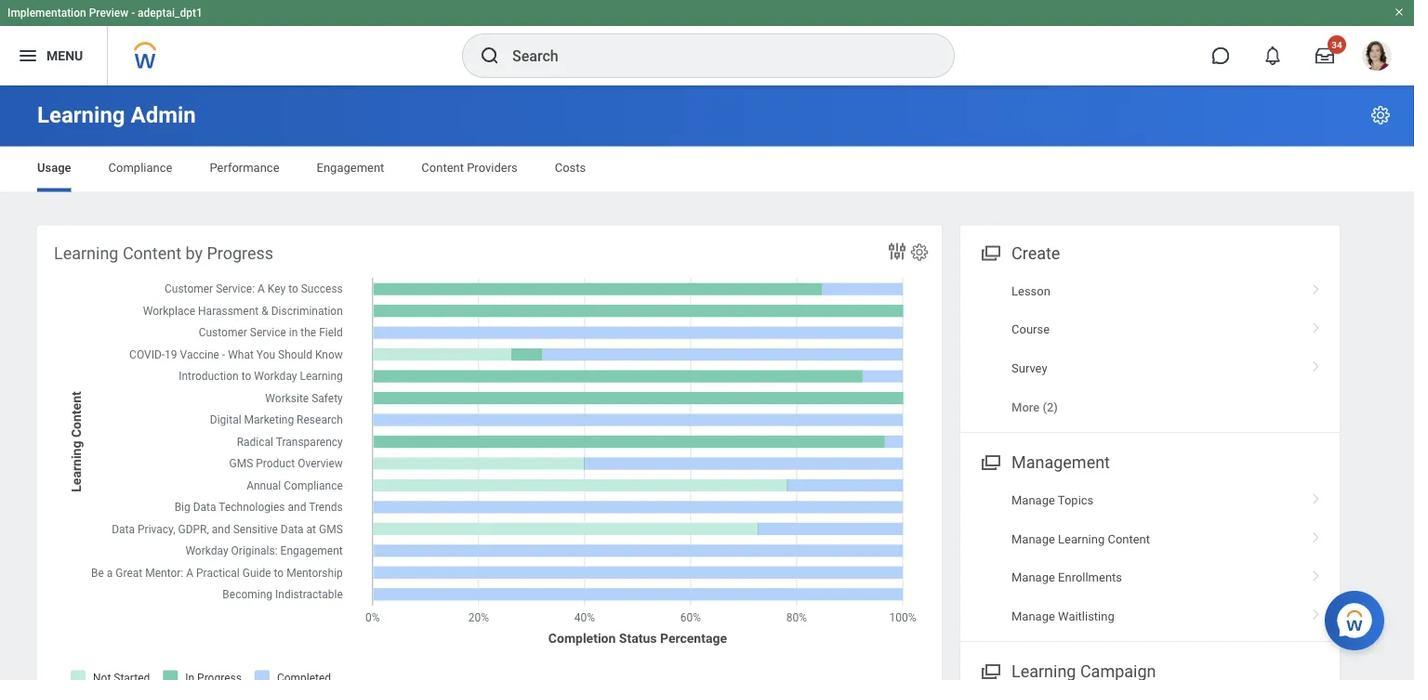 Task type: locate. For each thing, give the bounding box(es) containing it.
0 vertical spatial menu group image
[[977, 449, 1002, 474]]

4 chevron right image from the top
[[1305, 565, 1329, 583]]

learning content by progress
[[54, 244, 274, 263]]

menu
[[46, 48, 83, 63]]

manage down manage topics at the right bottom of the page
[[1012, 533, 1055, 546]]

list containing lesson
[[961, 272, 1340, 427]]

1 chevron right image from the top
[[1305, 278, 1329, 296]]

enrollments
[[1058, 571, 1122, 585]]

tab list containing usage
[[19, 147, 1396, 192]]

2 manage from the top
[[1012, 533, 1055, 546]]

0 vertical spatial chevron right image
[[1305, 278, 1329, 296]]

learning up usage
[[37, 102, 125, 128]]

preview
[[89, 7, 128, 20]]

list
[[961, 272, 1340, 427], [961, 482, 1340, 636]]

management
[[1012, 453, 1110, 473]]

manage left topics at right bottom
[[1012, 494, 1055, 508]]

1 vertical spatial chevron right image
[[1305, 316, 1329, 335]]

justify image
[[17, 45, 39, 67]]

menu button
[[0, 26, 107, 86]]

content down manage topics link
[[1108, 533, 1150, 546]]

content
[[422, 161, 464, 175], [123, 244, 181, 263], [1108, 533, 1150, 546]]

manage for manage waitlisting
[[1012, 610, 1055, 623]]

content left 'providers'
[[422, 161, 464, 175]]

chevron right image inside manage topics link
[[1305, 487, 1329, 506]]

chevron right image
[[1305, 355, 1329, 373], [1305, 487, 1329, 506], [1305, 526, 1329, 545], [1305, 565, 1329, 583], [1305, 603, 1329, 622]]

content providers
[[422, 161, 518, 175]]

chevron right image inside manage learning content link
[[1305, 526, 1329, 545]]

learning down topics at right bottom
[[1058, 533, 1105, 546]]

1 vertical spatial learning
[[54, 244, 119, 263]]

tab list
[[19, 147, 1396, 192]]

chevron right image inside manage waitlisting link
[[1305, 603, 1329, 622]]

learning admin main content
[[0, 86, 1414, 681]]

34
[[1332, 39, 1343, 50]]

1 vertical spatial menu group image
[[977, 658, 1002, 681]]

1 horizontal spatial content
[[422, 161, 464, 175]]

lesson link
[[961, 272, 1340, 311]]

2 vertical spatial content
[[1108, 533, 1150, 546]]

menu group image
[[977, 449, 1002, 474], [977, 658, 1002, 681]]

learning for learning admin
[[37, 102, 125, 128]]

1 chevron right image from the top
[[1305, 355, 1329, 373]]

more (2)
[[1012, 401, 1058, 414]]

notifications large image
[[1264, 46, 1282, 65]]

2 chevron right image from the top
[[1305, 487, 1329, 506]]

learning inside "element"
[[54, 244, 119, 263]]

-
[[131, 7, 135, 20]]

implementation preview -   adeptai_dpt1
[[7, 7, 203, 20]]

1 vertical spatial list
[[961, 482, 1340, 636]]

chevron right image
[[1305, 278, 1329, 296], [1305, 316, 1329, 335]]

2 list from the top
[[961, 482, 1340, 636]]

learning
[[37, 102, 125, 128], [54, 244, 119, 263], [1058, 533, 1105, 546]]

learning down usage
[[54, 244, 119, 263]]

list containing manage topics
[[961, 482, 1340, 636]]

engagement
[[317, 161, 384, 175]]

menu group image
[[977, 239, 1002, 265]]

1 menu group image from the top
[[977, 449, 1002, 474]]

inbox large image
[[1316, 46, 1334, 65]]

configure and view chart data image
[[886, 240, 909, 263]]

0 horizontal spatial content
[[123, 244, 181, 263]]

3 chevron right image from the top
[[1305, 526, 1329, 545]]

list for management
[[961, 482, 1340, 636]]

manage waitlisting link
[[961, 597, 1340, 636]]

4 manage from the top
[[1012, 610, 1055, 623]]

1 manage from the top
[[1012, 494, 1055, 508]]

manage up manage waitlisting
[[1012, 571, 1055, 585]]

course
[[1012, 323, 1050, 337]]

manage for manage topics
[[1012, 494, 1055, 508]]

compliance
[[108, 161, 172, 175]]

1 list from the top
[[961, 272, 1340, 427]]

chevron right image for learning
[[1305, 526, 1329, 545]]

manage
[[1012, 494, 1055, 508], [1012, 533, 1055, 546], [1012, 571, 1055, 585], [1012, 610, 1055, 623]]

chevron right image inside lesson "link"
[[1305, 278, 1329, 296]]

chevron right image inside course link
[[1305, 316, 1329, 335]]

course link
[[961, 311, 1340, 349]]

manage topics link
[[961, 482, 1340, 520]]

manage down manage enrollments
[[1012, 610, 1055, 623]]

2 chevron right image from the top
[[1305, 316, 1329, 335]]

learning content by progress element
[[37, 226, 942, 681]]

0 vertical spatial learning
[[37, 102, 125, 128]]

5 chevron right image from the top
[[1305, 603, 1329, 622]]

chevron right image inside survey link
[[1305, 355, 1329, 373]]

0 vertical spatial list
[[961, 272, 1340, 427]]

2 vertical spatial learning
[[1058, 533, 1105, 546]]

1 vertical spatial content
[[123, 244, 181, 263]]

learning admin
[[37, 102, 196, 128]]

content left the by
[[123, 244, 181, 263]]

manage for manage learning content
[[1012, 533, 1055, 546]]

waitlisting
[[1058, 610, 1115, 623]]

chevron right image inside manage enrollments link
[[1305, 565, 1329, 583]]

0 vertical spatial content
[[422, 161, 464, 175]]

3 manage from the top
[[1012, 571, 1055, 585]]

manage waitlisting
[[1012, 610, 1115, 623]]



Task type: vqa. For each thing, say whether or not it's contained in the screenshot.
Providers
yes



Task type: describe. For each thing, give the bounding box(es) containing it.
2 menu group image from the top
[[977, 658, 1002, 681]]

manage topics
[[1012, 494, 1094, 508]]

content inside "element"
[[123, 244, 181, 263]]

adeptai_dpt1
[[138, 7, 203, 20]]

search image
[[479, 45, 501, 67]]

survey link
[[961, 349, 1340, 388]]

tab list inside learning admin main content
[[19, 147, 1396, 192]]

chevron right image for lesson
[[1305, 278, 1329, 296]]

implementation
[[7, 7, 86, 20]]

performance
[[210, 161, 279, 175]]

progress
[[207, 244, 274, 263]]

usage
[[37, 161, 71, 175]]

chevron right image for enrollments
[[1305, 565, 1329, 583]]

list for create
[[961, 272, 1340, 427]]

topics
[[1058, 494, 1094, 508]]

profile logan mcneil image
[[1362, 41, 1392, 74]]

more (2) link
[[961, 388, 1340, 427]]

34 button
[[1305, 35, 1347, 76]]

(2)
[[1043, 401, 1058, 414]]

close environment banner image
[[1394, 7, 1405, 18]]

manage learning content
[[1012, 533, 1150, 546]]

manage enrollments
[[1012, 571, 1122, 585]]

chevron right image for waitlisting
[[1305, 603, 1329, 622]]

content inside tab list
[[422, 161, 464, 175]]

survey
[[1012, 361, 1048, 375]]

more
[[1012, 401, 1040, 414]]

2 horizontal spatial content
[[1108, 533, 1150, 546]]

admin
[[131, 102, 196, 128]]

Search Workday  search field
[[512, 35, 916, 76]]

manage enrollments link
[[961, 559, 1340, 597]]

manage learning content link
[[961, 520, 1340, 559]]

chevron right image for topics
[[1305, 487, 1329, 506]]

providers
[[467, 161, 518, 175]]

chevron right image for course
[[1305, 316, 1329, 335]]

configure this page image
[[1370, 104, 1392, 126]]

more (2) button
[[1012, 399, 1058, 416]]

manage for manage enrollments
[[1012, 571, 1055, 585]]

configure learning content by progress image
[[909, 242, 930, 263]]

lesson
[[1012, 284, 1051, 298]]

costs
[[555, 161, 586, 175]]

by
[[186, 244, 203, 263]]

menu banner
[[0, 0, 1414, 86]]

learning for learning content by progress
[[54, 244, 119, 263]]

create
[[1012, 244, 1060, 263]]



